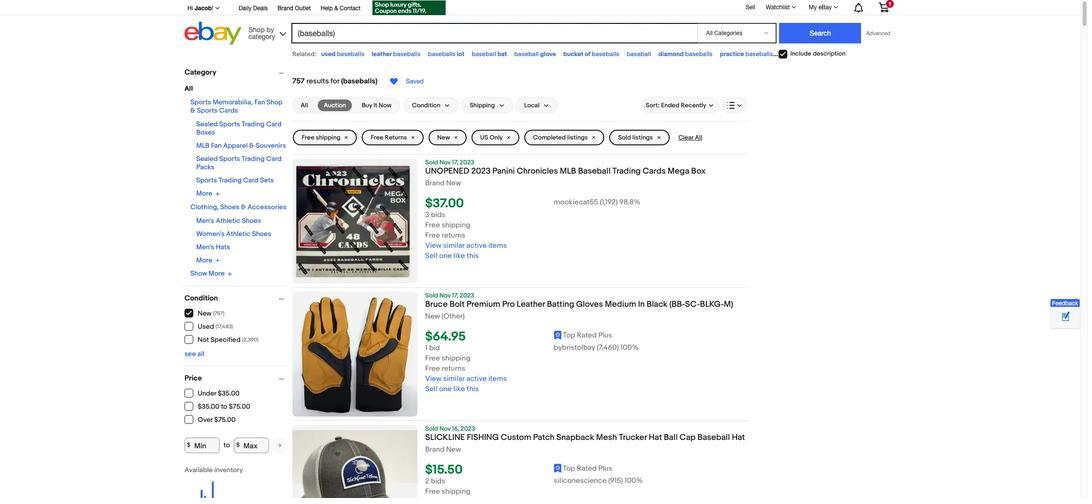 Task type: describe. For each thing, give the bounding box(es) containing it.
us only
[[480, 134, 503, 142]]

brand inside account navigation
[[278, 5, 293, 12]]

panini
[[493, 167, 515, 176]]

unopened 2023 panini chronicles mlb baseball trading cards mega box heading
[[425, 167, 706, 176]]

bids inside mookiecat55 (1,192) 98.8% 3 bids free shipping free returns view similar active items sell one like this
[[431, 211, 446, 220]]

(1,192)
[[600, 198, 618, 207]]

0 vertical spatial athletic
[[216, 217, 240, 225]]

new link
[[429, 130, 467, 146]]

1 sell one like this link from the top
[[425, 252, 479, 261]]

ended
[[661, 102, 680, 109]]

snapback
[[557, 433, 595, 443]]

practice
[[720, 50, 744, 58]]

bybristolbay (7,460) 100% free shipping free returns view similar active items sell one like this
[[425, 343, 639, 394]]

available
[[185, 466, 213, 474]]

active inside bybristolbay (7,460) 100% free shipping free returns view similar active items sell one like this
[[467, 375, 487, 384]]

active inside mookiecat55 (1,192) 98.8% 3 bids free shipping free returns view similar active items sell one like this
[[467, 241, 487, 251]]

fan inside sealed sports trading card boxes mlb fan apparel & souvenirs sealed sports trading card packs sports trading card sets
[[211, 142, 222, 150]]

mookiecat55
[[554, 198, 598, 207]]

100% for siliconescience (915) 100% free shipping
[[625, 477, 643, 486]]

saved
[[406, 78, 424, 85]]

mookiecat55 (1,192) 98.8% 3 bids free shipping free returns view similar active items sell one like this
[[425, 198, 641, 261]]

daily deals
[[239, 5, 268, 12]]

top rated plus image
[[554, 331, 562, 340]]

2 sell one like this link from the top
[[425, 385, 479, 394]]

similar inside mookiecat55 (1,192) 98.8% 3 bids free shipping free returns view similar active items sell one like this
[[443, 241, 465, 251]]

hi jacob !
[[188, 4, 213, 12]]

black
[[647, 300, 668, 310]]

men's athletic shoes link
[[196, 217, 261, 225]]

new inside 'sold  nov 17, 2023 unopened 2023 panini chronicles mlb baseball trading cards mega box brand new'
[[446, 179, 461, 188]]

my ebay link
[[804, 1, 843, 13]]

757 results for (baseballs)
[[293, 77, 378, 86]]

Minimum Value in $ text field
[[185, 438, 220, 453]]

& inside account navigation
[[335, 5, 338, 12]]

trading down sports memorabilia, fan shop & sports cards
[[242, 120, 265, 128]]

new up used
[[198, 310, 212, 318]]

one inside bybristolbay (7,460) 100% free shipping free returns view similar active items sell one like this
[[439, 385, 452, 394]]

sports down packs
[[196, 176, 217, 185]]

items inside mookiecat55 (1,192) 98.8% 3 bids free shipping free returns view similar active items sell one like this
[[489, 241, 507, 251]]

condition button inside main content
[[404, 98, 459, 113]]

feedback
[[1053, 300, 1079, 307]]

1 vertical spatial more
[[196, 256, 212, 265]]

unopened 2023 panini chronicles mlb baseball trading cards mega box link
[[425, 167, 747, 179]]

ball
[[664, 433, 678, 443]]

baseballs for used baseballs
[[337, 50, 365, 58]]

slickline
[[425, 433, 465, 443]]

1 men's from the top
[[196, 217, 214, 225]]

clear all
[[679, 134, 703, 142]]

2023 for $64.95
[[460, 292, 474, 300]]

free returns link
[[362, 130, 424, 146]]

used
[[198, 323, 214, 331]]

like inside bybristolbay (7,460) 100% free shipping free returns view similar active items sell one like this
[[454, 385, 465, 394]]

specified
[[211, 336, 241, 344]]

view inside bybristolbay (7,460) 100% free shipping free returns view similar active items sell one like this
[[425, 375, 442, 384]]

0 vertical spatial more
[[196, 190, 212, 198]]

2023 for $15.50
[[461, 425, 475, 433]]

(2,390)
[[242, 337, 259, 343]]

graph of available inventory between $0 and $1000+ image
[[185, 466, 268, 499]]

now
[[379, 102, 392, 109]]

sold listings
[[618, 134, 653, 142]]

1 sealed from the top
[[196, 120, 218, 128]]

(17,483)
[[216, 324, 233, 330]]

2 vertical spatial shoes
[[252, 230, 271, 238]]

2 vertical spatial card
[[243, 176, 259, 185]]

& inside sealed sports trading card boxes mlb fan apparel & souvenirs sealed sports trading card packs sports trading card sets
[[249, 142, 254, 150]]

bat
[[498, 50, 507, 58]]

box
[[692, 167, 706, 176]]

under $35.00
[[198, 390, 240, 398]]

by
[[267, 26, 274, 33]]

only
[[490, 134, 503, 142]]

completed listings link
[[524, 130, 605, 146]]

mesh
[[596, 433, 617, 443]]

hi
[[188, 5, 193, 12]]

returns inside bybristolbay (7,460) 100% free shipping free returns view similar active items sell one like this
[[442, 364, 466, 374]]

watchlist link
[[761, 1, 801, 13]]

1 more button from the top
[[196, 189, 220, 198]]

$ for maximum value in $ 'text field'
[[236, 442, 240, 449]]

cards inside 'sold  nov 17, 2023 unopened 2023 panini chronicles mlb baseball trading cards mega box brand new'
[[643, 167, 666, 176]]

shipping button
[[462, 98, 513, 113]]

rawlings
[[781, 50, 805, 58]]

under $35.00 link
[[185, 389, 240, 398]]

sealed sports trading card boxes link
[[196, 120, 282, 137]]

shop by category banner
[[182, 0, 897, 47]]

of
[[585, 50, 591, 58]]

3 baseball from the left
[[627, 50, 651, 58]]

sports trading card sets link
[[196, 176, 274, 185]]

trucker
[[619, 433, 647, 443]]

patch
[[533, 433, 555, 443]]

0 vertical spatial card
[[266, 120, 282, 128]]

1 vertical spatial to
[[224, 441, 230, 450]]

17, for $64.95
[[452, 292, 458, 300]]

description
[[813, 50, 846, 58]]

show
[[190, 270, 207, 278]]

free shipping link
[[293, 130, 357, 146]]

brand inside sold  nov 16, 2023 slickline fishing custom patch snapback mesh trucker hat ball cap baseball hat brand new
[[425, 445, 445, 455]]

shop by category
[[249, 26, 275, 40]]

0 horizontal spatial all
[[185, 84, 193, 93]]

(baseballs)
[[341, 77, 378, 86]]

100% for bybristolbay (7,460) 100% free shipping free returns view similar active items sell one like this
[[621, 343, 639, 353]]

category
[[249, 32, 275, 40]]

2023 left panini on the top of the page
[[471, 167, 491, 176]]

get the coupon image
[[372, 0, 446, 15]]

top rated plus for $64.95
[[563, 331, 613, 340]]

mlb fan apparel & souvenirs link
[[196, 142, 286, 150]]

under
[[198, 390, 216, 398]]

sold for $37.00
[[425, 159, 438, 167]]

rated for $64.95
[[577, 331, 597, 340]]

baseball link
[[627, 50, 651, 58]]

sold for $64.95
[[425, 292, 438, 300]]

1 vertical spatial card
[[266, 155, 282, 163]]

all link
[[295, 100, 314, 111]]

sort:
[[646, 102, 660, 109]]

bruce bolt premium pro leather batting gloves medium in black (bb-sc-blkg-m) link
[[425, 300, 747, 313]]

price
[[185, 374, 202, 383]]

new up the unopened
[[437, 134, 450, 142]]

free returns
[[371, 134, 407, 142]]

bruce
[[425, 300, 448, 310]]

listing options selector. list view selected. image
[[727, 102, 743, 109]]

Auction selected text field
[[324, 101, 346, 110]]

$15.50
[[425, 463, 463, 478]]

2 bids from the top
[[431, 477, 446, 487]]

2 more button from the top
[[196, 256, 220, 265]]

view inside mookiecat55 (1,192) 98.8% 3 bids free shipping free returns view similar active items sell one like this
[[425, 241, 442, 251]]

1 view similar active items link from the top
[[425, 241, 507, 251]]

rated for $15.50
[[577, 465, 597, 474]]

siliconescience
[[554, 477, 607, 486]]

women's athletic shoes link
[[196, 230, 271, 238]]

fan inside sports memorabilia, fan shop & sports cards
[[254, 98, 265, 106]]

inventory
[[214, 466, 243, 474]]

show more button
[[190, 270, 233, 278]]

1 vertical spatial $35.00
[[198, 403, 220, 411]]

baseballs lot
[[428, 50, 465, 58]]

baseball inside sold  nov 16, 2023 slickline fishing custom patch snapback mesh trucker hat ball cap baseball hat brand new
[[698, 433, 730, 443]]

like inside mookiecat55 (1,192) 98.8% 3 bids free shipping free returns view similar active items sell one like this
[[454, 252, 465, 261]]

0 horizontal spatial condition
[[185, 294, 218, 303]]

advanced link
[[862, 23, 896, 43]]

ebay
[[819, 4, 832, 11]]

sell inside mookiecat55 (1,192) 98.8% 3 bids free shipping free returns view similar active items sell one like this
[[425, 252, 438, 261]]

0 vertical spatial $75.00
[[229, 403, 250, 411]]

top for $64.95
[[563, 331, 575, 340]]

shop inside shop by category
[[249, 26, 265, 33]]

m)
[[724, 300, 734, 310]]

!
[[212, 5, 213, 12]]

trading down sealed sports trading card packs link on the left of the page
[[219, 176, 242, 185]]

listings for completed listings
[[567, 134, 588, 142]]

buy it now
[[362, 102, 392, 109]]

clear
[[679, 134, 694, 142]]

sets
[[260, 176, 274, 185]]

daily
[[239, 5, 252, 12]]

$35.00 to $75.00
[[198, 403, 250, 411]]

bid
[[429, 344, 440, 353]]

leather baseballs
[[372, 50, 421, 58]]

1 horizontal spatial all
[[301, 102, 308, 109]]

category button
[[185, 68, 288, 77]]

siliconescience (915) 100% free shipping
[[425, 477, 643, 497]]

see all
[[185, 350, 205, 358]]

new inside sold  nov 16, 2023 slickline fishing custom patch snapback mesh trucker hat ball cap baseball hat brand new
[[446, 445, 461, 455]]

(other)
[[442, 312, 465, 321]]

mlb inside sealed sports trading card boxes mlb fan apparel & souvenirs sealed sports trading card packs sports trading card sets
[[196, 142, 210, 150]]

gloves
[[576, 300, 603, 310]]

medium
[[605, 300, 637, 310]]

account navigation
[[182, 0, 897, 17]]

recently
[[681, 102, 707, 109]]

cap
[[680, 433, 696, 443]]

shipping inside bybristolbay (7,460) 100% free shipping free returns view similar active items sell one like this
[[442, 354, 471, 363]]



Task type: vqa. For each thing, say whether or not it's contained in the screenshot.
7m
no



Task type: locate. For each thing, give the bounding box(es) containing it.
listings right "completed"
[[567, 134, 588, 142]]

3 baseballs from the left
[[428, 50, 456, 58]]

1 items from the top
[[489, 241, 507, 251]]

1 top from the top
[[563, 331, 575, 340]]

2 active from the top
[[467, 375, 487, 384]]

shipping inside mookiecat55 (1,192) 98.8% 3 bids free shipping free returns view similar active items sell one like this
[[442, 221, 471, 230]]

nov left the 16,
[[440, 425, 451, 433]]

us only link
[[472, 130, 520, 146]]

cards inside sports memorabilia, fan shop & sports cards
[[219, 106, 238, 115]]

nov for $15.50
[[440, 425, 451, 433]]

local button
[[516, 98, 558, 113]]

2 like from the top
[[454, 385, 465, 394]]

2 rated from the top
[[577, 465, 597, 474]]

baseballs for diamond baseballs
[[685, 50, 713, 58]]

lot
[[457, 50, 465, 58]]

0 vertical spatial all
[[185, 84, 193, 93]]

0 vertical spatial top rated plus
[[563, 331, 613, 340]]

items inside bybristolbay (7,460) 100% free shipping free returns view similar active items sell one like this
[[489, 375, 507, 384]]

plus for $15.50
[[599, 465, 613, 474]]

0 vertical spatial view
[[425, 241, 442, 251]]

sell inside account navigation
[[746, 4, 755, 11]]

sold inside sold  nov 17, 2023 bruce bolt premium pro leather batting gloves medium in black (bb-sc-blkg-m) new (other)
[[425, 292, 438, 300]]

2 vertical spatial brand
[[425, 445, 445, 455]]

trading inside 'sold  nov 17, 2023 unopened 2023 panini chronicles mlb baseball trading cards mega box brand new'
[[613, 167, 641, 176]]

listings inside completed listings link
[[567, 134, 588, 142]]

1 horizontal spatial listings
[[633, 134, 653, 142]]

one inside mookiecat55 (1,192) 98.8% 3 bids free shipping free returns view similar active items sell one like this
[[439, 252, 452, 261]]

local
[[524, 102, 540, 109]]

1 vertical spatial fan
[[211, 142, 222, 150]]

sports up the boxes
[[197, 106, 218, 115]]

watchlist
[[766, 4, 790, 11]]

1 vertical spatial athletic
[[226, 230, 251, 238]]

1 vertical spatial items
[[489, 375, 507, 384]]

baseball glove
[[515, 50, 556, 58]]

apparel
[[223, 142, 248, 150]]

shoes
[[220, 203, 240, 211], [242, 217, 261, 225], [252, 230, 271, 238]]

0 vertical spatial condition button
[[404, 98, 459, 113]]

cards up the sealed sports trading card boxes link
[[219, 106, 238, 115]]

nov down new link
[[440, 159, 451, 167]]

2 similar from the top
[[443, 375, 465, 384]]

baseballs for rawlings baseballs
[[806, 50, 833, 58]]

nov for $64.95
[[440, 292, 451, 300]]

2 vertical spatial all
[[695, 134, 703, 142]]

1 nov from the top
[[440, 159, 451, 167]]

free inside the "siliconescience (915) 100% free shipping"
[[425, 487, 440, 497]]

0 vertical spatial shop
[[249, 26, 265, 33]]

1 vertical spatial view
[[425, 375, 442, 384]]

new down slickline
[[446, 445, 461, 455]]

2 horizontal spatial all
[[695, 134, 703, 142]]

none submit inside shop by category banner
[[780, 23, 862, 43]]

2 view similar active items link from the top
[[425, 375, 507, 384]]

fan
[[254, 98, 265, 106], [211, 142, 222, 150]]

1 view from the top
[[425, 241, 442, 251]]

card left 'sets'
[[243, 176, 259, 185]]

1 top rated plus from the top
[[563, 331, 613, 340]]

rawlings baseballs
[[781, 50, 833, 58]]

clothing, shoes & accessories link
[[190, 203, 287, 211]]

2 bids
[[425, 477, 446, 487]]

sort: ended recently button
[[642, 98, 719, 113]]

sort: ended recently
[[646, 102, 707, 109]]

& right apparel on the left top
[[249, 142, 254, 150]]

0 horizontal spatial hat
[[649, 433, 662, 443]]

2 vertical spatial nov
[[440, 425, 451, 433]]

view down 3 at left
[[425, 241, 442, 251]]

0 vertical spatial active
[[467, 241, 487, 251]]

0 horizontal spatial condition button
[[185, 294, 288, 303]]

2023 inside sold  nov 16, 2023 slickline fishing custom patch snapback mesh trucker hat ball cap baseball hat brand new
[[461, 425, 475, 433]]

1 vertical spatial rated
[[577, 465, 597, 474]]

sell
[[746, 4, 755, 11], [425, 252, 438, 261], [425, 385, 438, 394]]

accessories
[[248, 203, 287, 211]]

0 vertical spatial top
[[563, 331, 575, 340]]

2 sealed from the top
[[196, 155, 218, 163]]

2023
[[460, 159, 474, 167], [471, 167, 491, 176], [460, 292, 474, 300], [461, 425, 475, 433]]

0 horizontal spatial 1
[[425, 344, 428, 353]]

2 nov from the top
[[440, 292, 451, 300]]

sold for $15.50
[[425, 425, 438, 433]]

2 baseballs from the left
[[393, 50, 421, 58]]

returns down $37.00 on the top left of the page
[[442, 231, 466, 240]]

1 vertical spatial cards
[[643, 167, 666, 176]]

5 baseballs from the left
[[685, 50, 713, 58]]

100% right (7,460)
[[621, 343, 639, 353]]

returns
[[385, 134, 407, 142]]

2 view from the top
[[425, 375, 442, 384]]

not
[[198, 336, 209, 344]]

1 vertical spatial more button
[[196, 256, 220, 265]]

baseball left bat
[[472, 50, 496, 58]]

1 horizontal spatial condition
[[412, 102, 441, 109]]

listings for sold listings
[[633, 134, 653, 142]]

0 vertical spatial sealed
[[196, 120, 218, 128]]

2 items from the top
[[489, 375, 507, 384]]

1 similar from the top
[[443, 241, 465, 251]]

1 vertical spatial shop
[[267, 98, 283, 106]]

include
[[791, 50, 812, 58]]

$75.00 down under $35.00
[[229, 403, 250, 411]]

17, down new link
[[452, 159, 458, 167]]

see
[[185, 350, 196, 358]]

0 vertical spatial to
[[221, 403, 227, 411]]

& right 'help'
[[335, 5, 338, 12]]

& down category
[[190, 106, 195, 115]]

more up clothing,
[[196, 190, 212, 198]]

1 vertical spatial condition
[[185, 294, 218, 303]]

jacob
[[195, 4, 212, 12]]

& inside sports memorabilia, fan shop & sports cards
[[190, 106, 195, 115]]

2 listings from the left
[[633, 134, 653, 142]]

baseballs right "of"
[[592, 50, 620, 58]]

like up the 16,
[[454, 385, 465, 394]]

sell one like this link down 3 at left
[[425, 252, 479, 261]]

17, inside sold  nov 17, 2023 bruce bolt premium pro leather batting gloves medium in black (bb-sc-blkg-m) new (other)
[[452, 292, 458, 300]]

1 baseball from the left
[[472, 50, 496, 58]]

&
[[335, 5, 338, 12], [190, 106, 195, 115], [249, 142, 254, 150], [241, 203, 246, 211]]

my ebay
[[809, 4, 832, 11]]

men's
[[196, 217, 214, 225], [196, 243, 214, 251]]

sealed down the boxes
[[196, 155, 218, 163]]

1 up advanced
[[889, 1, 892, 7]]

1 vertical spatial sealed
[[196, 155, 218, 163]]

0 vertical spatial this
[[467, 252, 479, 261]]

1 vertical spatial like
[[454, 385, 465, 394]]

1 vertical spatial returns
[[442, 364, 466, 374]]

4 baseballs from the left
[[592, 50, 620, 58]]

clothing, shoes & accessories
[[190, 203, 287, 211]]

men's down clothing,
[[196, 217, 214, 225]]

card up souvenirs
[[266, 120, 282, 128]]

hats
[[216, 243, 230, 251]]

2 $ from the left
[[236, 442, 240, 449]]

shop inside sports memorabilia, fan shop & sports cards
[[267, 98, 283, 106]]

sports
[[190, 98, 211, 106], [197, 106, 218, 115], [219, 120, 240, 128], [219, 155, 240, 163], [196, 176, 217, 185]]

hat
[[649, 433, 662, 443], [732, 433, 745, 443]]

sc-
[[685, 300, 700, 310]]

100% right (915)
[[625, 477, 643, 486]]

1 vertical spatial $75.00
[[214, 416, 236, 424]]

1 vertical spatial sell
[[425, 252, 438, 261]]

1 active from the top
[[467, 241, 487, 251]]

1 vertical spatial all
[[301, 102, 308, 109]]

like up the bolt
[[454, 252, 465, 261]]

unopened 2023 panini chronicles mlb baseball trading cards mega box image
[[293, 159, 418, 284]]

2 vertical spatial more
[[209, 270, 225, 278]]

2 this from the top
[[467, 385, 479, 394]]

1 horizontal spatial cards
[[643, 167, 666, 176]]

(7,460)
[[597, 343, 619, 353]]

plus
[[599, 331, 613, 340], [599, 465, 613, 474]]

returns
[[442, 231, 466, 240], [442, 364, 466, 374]]

0 horizontal spatial $
[[187, 442, 191, 449]]

condition down saved on the left top of the page
[[412, 102, 441, 109]]

shipping
[[470, 102, 495, 109]]

bruce bolt premium pro leather batting gloves medium in black (bb-sc-blkg-m) heading
[[425, 300, 734, 310]]

more inside button
[[209, 270, 225, 278]]

shipping down 2 bids on the bottom of the page
[[442, 487, 471, 497]]

more
[[196, 190, 212, 198], [196, 256, 212, 265], [209, 270, 225, 278]]

1 bid
[[425, 344, 440, 353]]

sports memorabilia, fan shop & sports cards link
[[190, 98, 283, 115]]

$35.00 inside 'link'
[[218, 390, 240, 398]]

baseball inside 'sold  nov 17, 2023 unopened 2023 panini chronicles mlb baseball trading cards mega box brand new'
[[578, 167, 611, 176]]

0 vertical spatial sell one like this link
[[425, 252, 479, 261]]

sell one like this link up the 16,
[[425, 385, 479, 394]]

nov for $37.00
[[440, 159, 451, 167]]

new inside sold  nov 17, 2023 bruce bolt premium pro leather batting gloves medium in black (bb-sc-blkg-m) new (other)
[[425, 312, 440, 321]]

sell inside bybristolbay (7,460) 100% free shipping free returns view similar active items sell one like this
[[425, 385, 438, 394]]

cards left mega
[[643, 167, 666, 176]]

baseball up (1,192)
[[578, 167, 611, 176]]

top right top rated plus icon
[[563, 331, 575, 340]]

returns inside mookiecat55 (1,192) 98.8% 3 bids free shipping free returns view similar active items sell one like this
[[442, 231, 466, 240]]

1 17, from the top
[[452, 159, 458, 167]]

sealed
[[196, 120, 218, 128], [196, 155, 218, 163]]

sports memorabilia, fan shop & sports cards
[[190, 98, 283, 115]]

baseballs right the leather
[[393, 50, 421, 58]]

baseball left diamond
[[627, 50, 651, 58]]

1 horizontal spatial baseball
[[698, 433, 730, 443]]

sealed down "memorabilia,"
[[196, 120, 218, 128]]

top for $15.50
[[563, 465, 575, 474]]

$ up inventory
[[236, 442, 240, 449]]

1 vertical spatial shoes
[[242, 217, 261, 225]]

0 vertical spatial cards
[[219, 106, 238, 115]]

0 vertical spatial sell
[[746, 4, 755, 11]]

2023 for $37.00
[[460, 159, 474, 167]]

bids right 2
[[431, 477, 446, 487]]

sell left the 'watchlist'
[[746, 4, 755, 11]]

this inside mookiecat55 (1,192) 98.8% 3 bids free shipping free returns view similar active items sell one like this
[[467, 252, 479, 261]]

0 vertical spatial items
[[489, 241, 507, 251]]

clear all link
[[675, 130, 707, 146]]

$37.00
[[425, 196, 464, 212]]

all down 757
[[301, 102, 308, 109]]

0 horizontal spatial baseball
[[578, 167, 611, 176]]

1 plus from the top
[[599, 331, 613, 340]]

price button
[[185, 374, 288, 383]]

similar down $37.00 on the top left of the page
[[443, 241, 465, 251]]

$ for minimum value in $ text field
[[187, 442, 191, 449]]

0 vertical spatial men's
[[196, 217, 214, 225]]

2 returns from the top
[[442, 364, 466, 374]]

used baseballs
[[321, 50, 365, 58]]

0 vertical spatial rated
[[577, 331, 597, 340]]

0 vertical spatial bids
[[431, 211, 446, 220]]

17, right bruce
[[452, 292, 458, 300]]

$35.00 up over $75.00 link
[[198, 403, 220, 411]]

memorabilia,
[[213, 98, 253, 106]]

athletic down men's athletic shoes link
[[226, 230, 251, 238]]

it
[[374, 102, 377, 109]]

men's down women's
[[196, 243, 214, 251]]

fan right "memorabilia,"
[[254, 98, 265, 106]]

(bb-
[[670, 300, 685, 310]]

6 baseballs from the left
[[746, 50, 773, 58]]

auction link
[[318, 100, 352, 111]]

mlb
[[196, 142, 210, 150], [560, 167, 576, 176]]

(757)
[[213, 311, 225, 317]]

sports down category
[[190, 98, 211, 106]]

trading
[[242, 120, 265, 128], [242, 155, 265, 163], [613, 167, 641, 176], [219, 176, 242, 185]]

0 vertical spatial mlb
[[196, 142, 210, 150]]

baseball for glove
[[515, 50, 539, 58]]

listings down sort:
[[633, 134, 653, 142]]

us
[[480, 134, 488, 142]]

2023 right the 16,
[[461, 425, 475, 433]]

all down category
[[185, 84, 193, 93]]

shop by category button
[[244, 22, 288, 43]]

leather
[[372, 50, 392, 58]]

1 one from the top
[[439, 252, 452, 261]]

trading down the mlb fan apparel & souvenirs link
[[242, 155, 265, 163]]

listings inside sold listings link
[[633, 134, 653, 142]]

cards
[[219, 106, 238, 115], [643, 167, 666, 176]]

2 vertical spatial sell
[[425, 385, 438, 394]]

1 bids from the top
[[431, 211, 446, 220]]

baseball
[[472, 50, 496, 58], [515, 50, 539, 58], [627, 50, 651, 58]]

main content containing $37.00
[[293, 63, 747, 499]]

1 for 1 bid
[[425, 344, 428, 353]]

shipping down the auction text field
[[316, 134, 341, 142]]

slickline fishing custom patch snapback mesh trucker hat ball cap baseball hat image
[[293, 431, 418, 499]]

sell down 1 bid
[[425, 385, 438, 394]]

0 vertical spatial fan
[[254, 98, 265, 106]]

nov inside sold  nov 17, 2023 bruce bolt premium pro leather batting gloves medium in black (bb-sc-blkg-m) new (other)
[[440, 292, 451, 300]]

leather
[[517, 300, 545, 310]]

condition button down saved on the left top of the page
[[404, 98, 459, 113]]

shoes up men's athletic shoes link
[[220, 203, 240, 211]]

2 hat from the left
[[732, 433, 745, 443]]

2 top rated plus from the top
[[563, 465, 613, 474]]

0 horizontal spatial shop
[[249, 26, 265, 33]]

2023 down new link
[[460, 159, 474, 167]]

0 vertical spatial $35.00
[[218, 390, 240, 398]]

0 vertical spatial one
[[439, 252, 452, 261]]

new down the unopened
[[446, 179, 461, 188]]

plus up (7,460)
[[599, 331, 613, 340]]

baseball for bat
[[472, 50, 496, 58]]

0 vertical spatial brand
[[278, 5, 293, 12]]

2 plus from the top
[[599, 465, 613, 474]]

2023 up (other)
[[460, 292, 474, 300]]

results
[[307, 77, 329, 86]]

returns down $64.95
[[442, 364, 466, 374]]

baseballs right used
[[337, 50, 365, 58]]

1 horizontal spatial hat
[[732, 433, 745, 443]]

0 horizontal spatial listings
[[567, 134, 588, 142]]

to down under $35.00
[[221, 403, 227, 411]]

2 one from the top
[[439, 385, 452, 394]]

fishing
[[467, 433, 499, 443]]

baseballs right rawlings
[[806, 50, 833, 58]]

nov up (other)
[[440, 292, 451, 300]]

shipping inside the "siliconescience (915) 100% free shipping"
[[442, 487, 471, 497]]

0 vertical spatial nov
[[440, 159, 451, 167]]

0 vertical spatial more button
[[196, 189, 220, 198]]

buy
[[362, 102, 372, 109]]

men's hats link
[[196, 243, 230, 251]]

1 vertical spatial mlb
[[560, 167, 576, 176]]

1 vertical spatial this
[[467, 385, 479, 394]]

1 vertical spatial 1
[[425, 344, 428, 353]]

unopened
[[425, 167, 470, 176]]

1 rated from the top
[[577, 331, 597, 340]]

1 vertical spatial active
[[467, 375, 487, 384]]

None submit
[[780, 23, 862, 43]]

7 baseballs from the left
[[806, 50, 833, 58]]

& up men's athletic shoes link
[[241, 203, 246, 211]]

mlb inside 'sold  nov 17, 2023 unopened 2023 panini chronicles mlb baseball trading cards mega box brand new'
[[560, 167, 576, 176]]

1 $ from the left
[[187, 442, 191, 449]]

1 like from the top
[[454, 252, 465, 261]]

rated up bybristolbay
[[577, 331, 597, 340]]

saved button
[[383, 73, 427, 90]]

view
[[425, 241, 442, 251], [425, 375, 442, 384]]

0 horizontal spatial cards
[[219, 106, 238, 115]]

17, for $37.00
[[452, 159, 458, 167]]

plus up (915)
[[599, 465, 613, 474]]

Maximum Value in $ text field
[[234, 438, 269, 453]]

shipping down $37.00 on the top left of the page
[[442, 221, 471, 230]]

brand down slickline
[[425, 445, 445, 455]]

1 vertical spatial top rated plus
[[563, 465, 613, 474]]

view similar active items link down $37.00 on the top left of the page
[[425, 241, 507, 251]]

shipping down $64.95
[[442, 354, 471, 363]]

listings
[[567, 134, 588, 142], [633, 134, 653, 142]]

completed
[[533, 134, 566, 142]]

sold inside sold  nov 16, 2023 slickline fishing custom patch snapback mesh trucker hat ball cap baseball hat brand new
[[425, 425, 438, 433]]

sold inside 'sold  nov 17, 2023 unopened 2023 panini chronicles mlb baseball trading cards mega box brand new'
[[425, 159, 438, 167]]

view down 1 bid
[[425, 375, 442, 384]]

0 horizontal spatial fan
[[211, 142, 222, 150]]

1
[[889, 1, 892, 7], [425, 344, 428, 353]]

shop left by
[[249, 26, 265, 33]]

1 horizontal spatial baseball
[[515, 50, 539, 58]]

main content
[[293, 63, 747, 499]]

1 horizontal spatial $
[[236, 442, 240, 449]]

2 men's from the top
[[196, 243, 214, 251]]

1 for 1
[[889, 1, 892, 7]]

3 nov from the top
[[440, 425, 451, 433]]

1 hat from the left
[[649, 433, 662, 443]]

$35.00 up "$35.00 to $75.00"
[[218, 390, 240, 398]]

free shipping
[[302, 134, 341, 142]]

1 vertical spatial 100%
[[625, 477, 643, 486]]

card down souvenirs
[[266, 155, 282, 163]]

2023 inside sold  nov 17, 2023 bruce bolt premium pro leather batting gloves medium in black (bb-sc-blkg-m) new (other)
[[460, 292, 474, 300]]

1 vertical spatial one
[[439, 385, 452, 394]]

auction
[[324, 102, 346, 109]]

baseballs for leather baseballs
[[393, 50, 421, 58]]

sports down apparel on the left top
[[219, 155, 240, 163]]

bybristolbay
[[554, 343, 595, 353]]

brand inside 'sold  nov 17, 2023 unopened 2023 panini chronicles mlb baseball trading cards mega box brand new'
[[425, 179, 445, 188]]

2 17, from the top
[[452, 292, 458, 300]]

baseball left glove
[[515, 50, 539, 58]]

diamond
[[659, 50, 684, 58]]

nov inside sold  nov 16, 2023 slickline fishing custom patch snapback mesh trucker hat ball cap baseball hat brand new
[[440, 425, 451, 433]]

all right the clear
[[695, 134, 703, 142]]

1 this from the top
[[467, 252, 479, 261]]

1 horizontal spatial mlb
[[560, 167, 576, 176]]

1 listings from the left
[[567, 134, 588, 142]]

rated up the siliconescience
[[577, 465, 597, 474]]

1 vertical spatial 17,
[[452, 292, 458, 300]]

shoes down clothing, shoes & accessories
[[242, 217, 261, 225]]

new
[[437, 134, 450, 142], [446, 179, 461, 188], [198, 310, 212, 318], [425, 312, 440, 321], [446, 445, 461, 455]]

0 vertical spatial shoes
[[220, 203, 240, 211]]

1 horizontal spatial 1
[[889, 1, 892, 7]]

baseballs right practice
[[746, 50, 773, 58]]

2 top from the top
[[563, 465, 575, 474]]

top rated plus up the siliconescience
[[563, 465, 613, 474]]

brand left outlet at the top left of page
[[278, 5, 293, 12]]

women's
[[196, 230, 225, 238]]

top rated plus for $15.50
[[563, 465, 613, 474]]

bruce bolt premium pro leather batting gloves medium in black (bb-sc-blkg-m) image
[[293, 292, 418, 417]]

1 horizontal spatial fan
[[254, 98, 265, 106]]

condition up new (757)
[[185, 294, 218, 303]]

0 vertical spatial view similar active items link
[[425, 241, 507, 251]]

1 baseballs from the left
[[337, 50, 365, 58]]

1 vertical spatial men's
[[196, 243, 214, 251]]

my
[[809, 4, 817, 11]]

sports down sports memorabilia, fan shop & sports cards
[[219, 120, 240, 128]]

top rated plus image
[[554, 464, 562, 473]]

baseballs for practice baseballs
[[746, 50, 773, 58]]

1 inside account navigation
[[889, 1, 892, 7]]

plus for $64.95
[[599, 331, 613, 340]]

Search for anything text field
[[293, 24, 696, 42]]

$ up available
[[187, 442, 191, 449]]

100% inside the "siliconescience (915) 100% free shipping"
[[625, 477, 643, 486]]

top right top rated plus image
[[563, 465, 575, 474]]

2 horizontal spatial baseball
[[627, 50, 651, 58]]

1 vertical spatial plus
[[599, 465, 613, 474]]

bids right 3 at left
[[431, 211, 446, 220]]

100% inside bybristolbay (7,460) 100% free shipping free returns view similar active items sell one like this
[[621, 343, 639, 353]]

similar down $64.95
[[443, 375, 465, 384]]

2 baseball from the left
[[515, 50, 539, 58]]

1 link
[[873, 0, 895, 14]]

0 vertical spatial baseball
[[578, 167, 611, 176]]

brand down the unopened
[[425, 179, 445, 188]]

more button up clothing,
[[196, 189, 220, 198]]

similar inside bybristolbay (7,460) 100% free shipping free returns view similar active items sell one like this
[[443, 375, 465, 384]]

$64.95
[[425, 330, 466, 345]]

17, inside 'sold  nov 17, 2023 unopened 2023 panini chronicles mlb baseball trading cards mega box brand new'
[[452, 159, 458, 167]]

1 vertical spatial bids
[[431, 477, 446, 487]]

more right show
[[209, 270, 225, 278]]

1 vertical spatial nov
[[440, 292, 451, 300]]

$75.00 down "$35.00 to $75.00"
[[214, 416, 236, 424]]

0 vertical spatial condition
[[412, 102, 441, 109]]

0 vertical spatial similar
[[443, 241, 465, 251]]

one
[[439, 252, 452, 261], [439, 385, 452, 394]]

this inside bybristolbay (7,460) 100% free shipping free returns view similar active items sell one like this
[[467, 385, 479, 394]]

baseball right cap
[[698, 433, 730, 443]]

to
[[221, 403, 227, 411], [224, 441, 230, 450]]

1 horizontal spatial shop
[[267, 98, 283, 106]]

0 horizontal spatial mlb
[[196, 142, 210, 150]]

1 vertical spatial top
[[563, 465, 575, 474]]

baseballs right diamond
[[685, 50, 713, 58]]

nov inside 'sold  nov 17, 2023 unopened 2023 panini chronicles mlb baseball trading cards mega box brand new'
[[440, 159, 451, 167]]

1 vertical spatial sell one like this link
[[425, 385, 479, 394]]

0 vertical spatial 100%
[[621, 343, 639, 353]]

slickline fishing custom patch snapback mesh trucker hat ball cap baseball hat heading
[[425, 433, 745, 443]]

batting
[[547, 300, 575, 310]]

1 returns from the top
[[442, 231, 466, 240]]

1 vertical spatial condition button
[[185, 294, 288, 303]]



